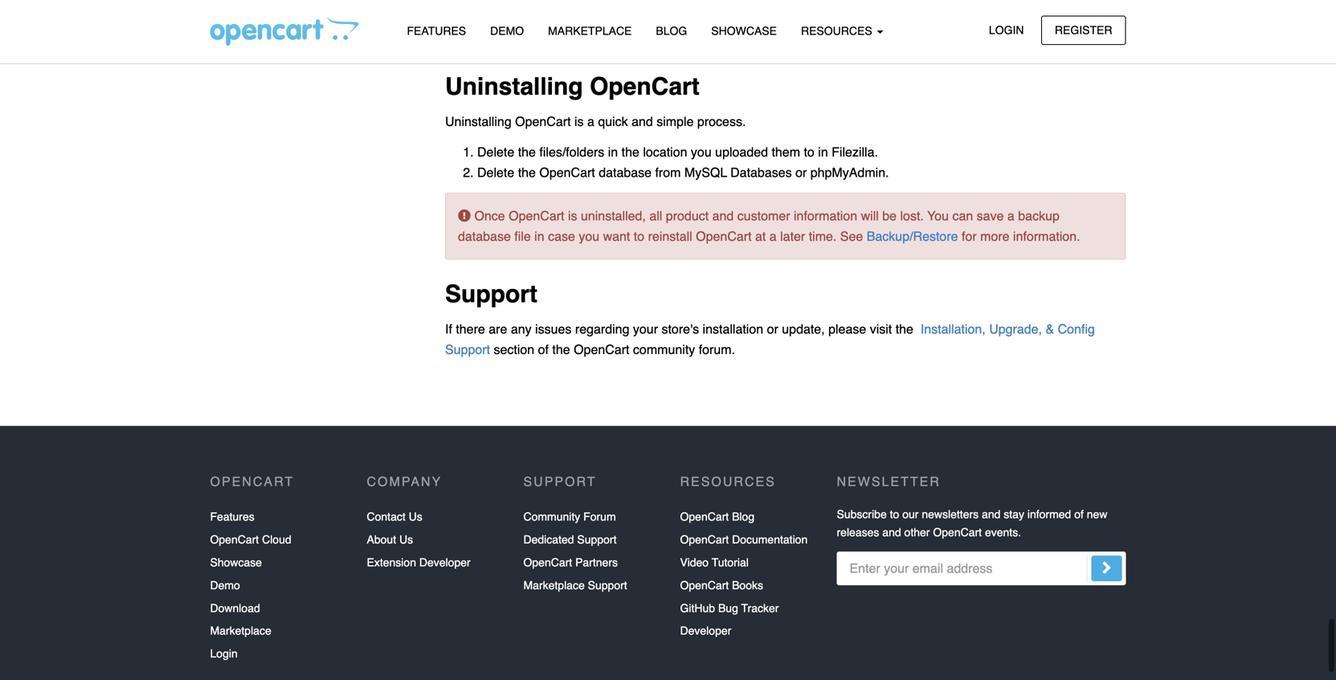 Task type: locate. For each thing, give the bounding box(es) containing it.
your up community
[[633, 322, 658, 337]]

1 horizontal spatial marketplace link
[[536, 17, 644, 45]]

opencart inside opencart blog 'link'
[[680, 511, 729, 524]]

0 vertical spatial you
[[592, 14, 613, 29]]

location
[[643, 145, 688, 159]]

download link
[[210, 597, 260, 620]]

1 horizontal spatial see
[[1016, 14, 1039, 29]]

1 vertical spatial demo
[[210, 579, 240, 592]]

0 horizontal spatial more
[[445, 34, 475, 49]]

2 uninstalling from the top
[[445, 114, 512, 129]]

other
[[905, 527, 930, 539]]

opencart inside the subscribe to our newsletters and stay informed of new releases and other opencart events.
[[934, 527, 982, 539]]

opencart up file
[[509, 209, 565, 224]]

see down will
[[841, 229, 864, 244]]

1 vertical spatial or
[[767, 322, 779, 337]]

opencart down "newsletters" at the right
[[934, 527, 982, 539]]

1 horizontal spatial your
[[708, 14, 733, 29]]

your up install
[[708, 14, 733, 29]]

opencart inside opencart books link
[[680, 579, 729, 592]]

uninstalling opencart
[[445, 73, 700, 100]]

there
[[456, 322, 485, 337]]

update,
[[782, 322, 825, 337]]

features for opencart cloud
[[210, 511, 255, 524]]

marketplace link
[[536, 17, 644, 45], [210, 620, 272, 643]]

2 vertical spatial marketplace
[[210, 625, 272, 638]]

vqmod link
[[725, 34, 770, 49]]

2 horizontal spatial a
[[1008, 209, 1015, 224]]

vqmod for vqmod for opencart lets you add modules to your store without modifying the core opencart code. see vqmod for more information on how to download and install
[[445, 14, 487, 29]]

1 horizontal spatial more
[[981, 229, 1010, 244]]

opencart up opencart documentation
[[680, 511, 729, 524]]

is up files/folders
[[575, 114, 584, 129]]

1 delete from the top
[[477, 145, 515, 159]]

0 vertical spatial resources
[[801, 25, 876, 37]]

opencart blog link
[[680, 506, 755, 529]]

1 horizontal spatial developer
[[680, 625, 732, 638]]

opencart down regarding
[[574, 342, 630, 357]]

or left the update,
[[767, 322, 779, 337]]

1 vertical spatial marketplace
[[524, 579, 585, 592]]

1 vertical spatial us
[[399, 534, 413, 547]]

database down 'once'
[[458, 229, 511, 244]]

&
[[1046, 322, 1055, 337]]

1 uninstalling from the top
[[445, 73, 583, 100]]

blog left install
[[656, 25, 688, 37]]

0 horizontal spatial login link
[[210, 643, 238, 666]]

to
[[693, 14, 704, 29], [590, 34, 601, 49], [804, 145, 815, 159], [634, 229, 645, 244], [890, 509, 900, 521]]

about
[[367, 534, 396, 547]]

1 vertical spatial of
[[1075, 509, 1084, 521]]

you right the case at the top left
[[579, 229, 600, 244]]

or down them
[[796, 165, 807, 180]]

marketplace support
[[524, 579, 628, 592]]

1 horizontal spatial vqmod
[[725, 34, 766, 49]]

1 vertical spatial showcase
[[210, 557, 262, 570]]

1 vertical spatial delete
[[477, 165, 515, 180]]

1 horizontal spatial showcase link
[[700, 17, 789, 45]]

of
[[538, 342, 549, 357], [1075, 509, 1084, 521]]

in inside the once opencart is uninstalled, all product and customer information will be lost. you can save a backup database file in case you want to reinstall opencart at a later time. see
[[535, 229, 545, 244]]

0 vertical spatial of
[[538, 342, 549, 357]]

opencart inside delete the files/folders in the location you uploaded them to in filezilla. delete the opencart database from mysql databases or phpmyadmin.
[[540, 165, 595, 180]]

1 vertical spatial blog
[[732, 511, 755, 524]]

download
[[605, 34, 660, 49]]

installation
[[703, 322, 764, 337]]

1 vertical spatial marketplace link
[[210, 620, 272, 643]]

0 horizontal spatial features
[[210, 511, 255, 524]]

0 vertical spatial delete
[[477, 145, 515, 159]]

demo for the topmost demo link
[[490, 25, 524, 37]]

demo link left the on
[[478, 17, 536, 45]]

information.
[[1014, 229, 1081, 244]]

1 vertical spatial login link
[[210, 643, 238, 666]]

install
[[688, 34, 721, 49]]

you
[[592, 14, 613, 29], [691, 145, 712, 159], [579, 229, 600, 244]]

is up the case at the top left
[[568, 209, 578, 224]]

opencart up the on
[[509, 14, 565, 29]]

support up are
[[445, 280, 538, 308]]

exclamation circle image
[[458, 209, 471, 222]]

be
[[883, 209, 897, 224]]

0 horizontal spatial in
[[535, 229, 545, 244]]

0 vertical spatial information
[[478, 34, 542, 49]]

uninstalling opencart is a quick and simple process.
[[445, 114, 746, 129]]

backup/restore
[[867, 229, 959, 244]]

is
[[575, 114, 584, 129], [568, 209, 578, 224]]

developer right extension in the bottom of the page
[[420, 557, 471, 570]]

is inside the once opencart is uninstalled, all product and customer information will be lost. you can save a backup database file in case you want to reinstall opencart at a later time. see
[[568, 209, 578, 224]]

opencart inside opencart partners link
[[524, 557, 573, 570]]

1 vertical spatial information
[[794, 209, 858, 224]]

config
[[1058, 322, 1096, 337]]

and up events. at the right bottom
[[982, 509, 1001, 521]]

1 vertical spatial features link
[[210, 506, 255, 529]]

login link left register link
[[976, 16, 1038, 45]]

1 vertical spatial your
[[788, 34, 814, 49]]

1 horizontal spatial a
[[770, 229, 777, 244]]

opencart - open source shopping cart solution image
[[210, 17, 359, 46]]

installation,
[[921, 322, 986, 337]]

0 vertical spatial us
[[409, 511, 423, 524]]

or
[[796, 165, 807, 180], [767, 322, 779, 337]]

2 vertical spatial your
[[633, 322, 658, 337]]

1 vertical spatial features
[[210, 511, 255, 524]]

demo up download
[[210, 579, 240, 592]]

1 vertical spatial login
[[210, 648, 238, 661]]

features
[[407, 25, 466, 37], [210, 511, 255, 524]]

database left from
[[599, 165, 652, 180]]

or inside delete the files/folders in the location you uploaded them to in filezilla. delete the opencart database from mysql databases or phpmyadmin.
[[796, 165, 807, 180]]

1 vertical spatial see
[[841, 229, 864, 244]]

download
[[210, 602, 260, 615]]

0 horizontal spatial database
[[458, 229, 511, 244]]

and right product
[[713, 209, 734, 224]]

filezilla.
[[832, 145, 879, 159]]

database
[[599, 165, 652, 180], [458, 229, 511, 244]]

delete
[[477, 145, 515, 159], [477, 165, 515, 180]]

0 vertical spatial marketplace link
[[536, 17, 644, 45]]

support inside installation, upgrade, & config support
[[445, 342, 490, 357]]

tracker
[[742, 602, 779, 615]]

0 horizontal spatial showcase link
[[210, 552, 262, 575]]

for for vqmod for your store.
[[770, 34, 785, 49]]

0 horizontal spatial see
[[841, 229, 864, 244]]

0 horizontal spatial resources
[[680, 475, 776, 490]]

them
[[772, 145, 801, 159]]

events.
[[985, 527, 1022, 539]]

developer link
[[680, 620, 732, 643]]

information up time.
[[794, 209, 858, 224]]

modules
[[641, 14, 690, 29]]

marketplace inside marketplace support link
[[524, 579, 585, 592]]

opencart up "video tutorial"
[[680, 534, 729, 547]]

us
[[409, 511, 423, 524], [399, 534, 413, 547]]

information left the on
[[478, 34, 542, 49]]

in left filezilla.
[[819, 145, 829, 159]]

reinstall
[[648, 229, 693, 244]]

showcase
[[712, 25, 777, 37], [210, 557, 262, 570]]

informed
[[1028, 509, 1072, 521]]

0 vertical spatial is
[[575, 114, 584, 129]]

us for about us
[[399, 534, 413, 547]]

0 horizontal spatial or
[[767, 322, 779, 337]]

1 horizontal spatial features
[[407, 25, 466, 37]]

1 horizontal spatial login link
[[976, 16, 1038, 45]]

2 vertical spatial you
[[579, 229, 600, 244]]

core
[[893, 14, 918, 29]]

opencart left cloud
[[210, 534, 259, 547]]

1 vertical spatial more
[[981, 229, 1010, 244]]

0 vertical spatial database
[[599, 165, 652, 180]]

once opencart is uninstalled, all product and customer information will be lost. you can save a backup database file in case you want to reinstall opencart at a later time. see
[[458, 209, 1060, 244]]

see inside vqmod for opencart lets you add modules to your store without modifying the core opencart code. see vqmod for more information on how to download and install
[[1016, 14, 1039, 29]]

0 vertical spatial see
[[1016, 14, 1039, 29]]

0 vertical spatial features link
[[395, 17, 478, 45]]

demo left the on
[[490, 25, 524, 37]]

you inside vqmod for opencart lets you add modules to your store without modifying the core opencart code. see vqmod for more information on how to download and install
[[592, 14, 613, 29]]

1 horizontal spatial showcase
[[712, 25, 777, 37]]

1 horizontal spatial demo link
[[478, 17, 536, 45]]

demo inside demo link
[[490, 25, 524, 37]]

0 horizontal spatial a
[[588, 114, 595, 129]]

for for backup/restore for more information.
[[962, 229, 977, 244]]

opencart up opencart cloud
[[210, 475, 294, 490]]

the inside vqmod for opencart lets you add modules to your store without modifying the core opencart code. see vqmod for more information on how to download and install
[[871, 14, 889, 29]]

features link
[[395, 17, 478, 45], [210, 506, 255, 529]]

to right the want
[[634, 229, 645, 244]]

1 horizontal spatial or
[[796, 165, 807, 180]]

demo
[[490, 25, 524, 37], [210, 579, 240, 592]]

developer
[[420, 557, 471, 570], [680, 625, 732, 638]]

blog up opencart documentation
[[732, 511, 755, 524]]

please
[[829, 322, 867, 337]]

without
[[768, 14, 809, 29]]

to right them
[[804, 145, 815, 159]]

0 vertical spatial developer
[[420, 557, 471, 570]]

and down modules at the top of page
[[663, 34, 685, 49]]

of down the issues
[[538, 342, 549, 357]]

0 vertical spatial showcase link
[[700, 17, 789, 45]]

0 vertical spatial your
[[708, 14, 733, 29]]

support down there
[[445, 342, 490, 357]]

opencart down the dedicated
[[524, 557, 573, 570]]

you
[[928, 209, 949, 224]]

to left our
[[890, 509, 900, 521]]

demo for demo link to the bottom
[[210, 579, 240, 592]]

marketplace support link
[[524, 575, 628, 597]]

blog link
[[644, 17, 700, 45]]

opencart down files/folders
[[540, 165, 595, 180]]

0 horizontal spatial vqmod
[[445, 14, 487, 29]]

a right at
[[770, 229, 777, 244]]

of inside the subscribe to our newsletters and stay informed of new releases and other opencart events.
[[1075, 509, 1084, 521]]

a left quick
[[588, 114, 595, 129]]

login left 'register'
[[989, 24, 1025, 37]]

issues
[[535, 322, 572, 337]]

to inside delete the files/folders in the location you uploaded them to in filezilla. delete the opencart database from mysql databases or phpmyadmin.
[[804, 145, 815, 159]]

login
[[989, 24, 1025, 37], [210, 648, 238, 661]]

a right save
[[1008, 209, 1015, 224]]

login down download "link"
[[210, 648, 238, 661]]

you up "mysql"
[[691, 145, 712, 159]]

0 horizontal spatial of
[[538, 342, 549, 357]]

0 vertical spatial uninstalling
[[445, 73, 583, 100]]

0 horizontal spatial your
[[633, 322, 658, 337]]

support
[[445, 280, 538, 308], [445, 342, 490, 357], [524, 475, 597, 490], [578, 534, 617, 547], [588, 579, 628, 592]]

uninstalling for uninstalling opencart
[[445, 73, 583, 100]]

0 horizontal spatial demo link
[[210, 575, 240, 597]]

0 horizontal spatial demo
[[210, 579, 240, 592]]

1 vertical spatial you
[[691, 145, 712, 159]]

1 vertical spatial is
[[568, 209, 578, 224]]

1 horizontal spatial features link
[[395, 17, 478, 45]]

opencart partners link
[[524, 552, 618, 575]]

contact
[[367, 511, 406, 524]]

to up install
[[693, 14, 704, 29]]

0 horizontal spatial features link
[[210, 506, 255, 529]]

login link
[[976, 16, 1038, 45], [210, 643, 238, 666]]

0 horizontal spatial information
[[478, 34, 542, 49]]

quick
[[598, 114, 628, 129]]

demo link up download
[[210, 575, 240, 597]]

1 vertical spatial database
[[458, 229, 511, 244]]

login for the leftmost login link
[[210, 648, 238, 661]]

1 horizontal spatial resources
[[801, 25, 876, 37]]

of left "new"
[[1075, 509, 1084, 521]]

the left core
[[871, 14, 889, 29]]

0 vertical spatial showcase
[[712, 25, 777, 37]]

see right code.
[[1016, 14, 1039, 29]]

0 vertical spatial login
[[989, 24, 1025, 37]]

alert
[[445, 193, 1127, 260]]

vqmod
[[445, 14, 487, 29], [1042, 14, 1084, 29], [725, 34, 766, 49]]

time.
[[809, 229, 837, 244]]

login link down download "link"
[[210, 643, 238, 666]]

and inside vqmod for opencart lets you add modules to your store without modifying the core opencart code. see vqmod for more information on how to download and install
[[663, 34, 685, 49]]

you inside the once opencart is uninstalled, all product and customer information will be lost. you can save a backup database file in case you want to reinstall opencart at a later time. see
[[579, 229, 600, 244]]

and right quick
[[632, 114, 653, 129]]

0 vertical spatial features
[[407, 25, 466, 37]]

1 horizontal spatial blog
[[732, 511, 755, 524]]

in down quick
[[608, 145, 618, 159]]

1 vertical spatial developer
[[680, 625, 732, 638]]

0 vertical spatial or
[[796, 165, 807, 180]]

the left location
[[622, 145, 640, 159]]

marketplace
[[548, 25, 632, 37], [524, 579, 585, 592], [210, 625, 272, 638]]

our
[[903, 509, 919, 521]]

for
[[490, 14, 505, 29], [1087, 14, 1102, 29], [770, 34, 785, 49], [962, 229, 977, 244]]

1 horizontal spatial information
[[794, 209, 858, 224]]

us right about
[[399, 534, 413, 547]]

your inside vqmod for opencart lets you add modules to your store without modifying the core opencart code. see vqmod for more information on how to download and install
[[708, 14, 733, 29]]

the
[[871, 14, 889, 29], [518, 145, 536, 159], [622, 145, 640, 159], [518, 165, 536, 180], [896, 322, 914, 337], [553, 342, 570, 357]]

1 horizontal spatial login
[[989, 24, 1025, 37]]

0 horizontal spatial marketplace link
[[210, 620, 272, 643]]

video
[[680, 557, 709, 570]]

1 horizontal spatial demo
[[490, 25, 524, 37]]

and
[[663, 34, 685, 49], [632, 114, 653, 129], [713, 209, 734, 224], [982, 509, 1001, 521], [883, 527, 902, 539]]

0 vertical spatial demo
[[490, 25, 524, 37]]

subscribe
[[837, 509, 887, 521]]

developer down github
[[680, 625, 732, 638]]

opencart up github
[[680, 579, 729, 592]]

opencart cloud
[[210, 534, 292, 547]]

video tutorial
[[680, 557, 749, 570]]

opencart up simple
[[590, 73, 700, 100]]

1 vertical spatial demo link
[[210, 575, 240, 597]]

0 vertical spatial blog
[[656, 25, 688, 37]]

for inside alert
[[962, 229, 977, 244]]

in right file
[[535, 229, 545, 244]]

vqmod for your store.
[[725, 34, 849, 49]]

you right lets
[[592, 14, 613, 29]]

in
[[608, 145, 618, 159], [819, 145, 829, 159], [535, 229, 545, 244]]

your down without
[[788, 34, 814, 49]]

1 horizontal spatial of
[[1075, 509, 1084, 521]]

all
[[650, 209, 663, 224]]

1 horizontal spatial database
[[599, 165, 652, 180]]

1 vertical spatial uninstalling
[[445, 114, 512, 129]]

login for the topmost login link
[[989, 24, 1025, 37]]

us right contact
[[409, 511, 423, 524]]



Task type: vqa. For each thing, say whether or not it's contained in the screenshot.
Blog
yes



Task type: describe. For each thing, give the bounding box(es) containing it.
newsletter
[[837, 475, 941, 490]]

uploaded
[[716, 145, 769, 159]]

opencart books link
[[680, 575, 764, 597]]

how
[[563, 34, 587, 49]]

installation, upgrade, & config support link
[[445, 322, 1096, 357]]

to inside the once opencart is uninstalled, all product and customer information will be lost. you can save a backup database file in case you want to reinstall opencart at a later time. see
[[634, 229, 645, 244]]

phpmyadmin.
[[811, 165, 890, 180]]

1 vertical spatial a
[[1008, 209, 1015, 224]]

stay
[[1004, 509, 1025, 521]]

you inside delete the files/folders in the location you uploaded them to in filezilla. delete the opencart database from mysql databases or phpmyadmin.
[[691, 145, 712, 159]]

opencart inside opencart documentation link
[[680, 534, 729, 547]]

github
[[680, 602, 715, 615]]

on
[[545, 34, 560, 49]]

newsletters
[[922, 509, 979, 521]]

features link for demo
[[395, 17, 478, 45]]

opencart books
[[680, 579, 764, 592]]

0 horizontal spatial developer
[[420, 557, 471, 570]]

more inside alert
[[981, 229, 1010, 244]]

contact us
[[367, 511, 423, 524]]

lets
[[568, 14, 588, 29]]

dedicated support link
[[524, 529, 617, 552]]

want
[[603, 229, 631, 244]]

once
[[475, 209, 505, 224]]

us for contact us
[[409, 511, 423, 524]]

and left other
[[883, 527, 902, 539]]

opencart left at
[[696, 229, 752, 244]]

information inside the once opencart is uninstalled, all product and customer information will be lost. you can save a backup database file in case you want to reinstall opencart at a later time. see
[[794, 209, 858, 224]]

community
[[633, 342, 696, 357]]

uninstalling for uninstalling opencart is a quick and simple process.
[[445, 114, 512, 129]]

0 vertical spatial a
[[588, 114, 595, 129]]

save
[[977, 209, 1004, 224]]

if there are any issues regarding your store's installation or update, please visit the
[[445, 322, 921, 337]]

add
[[616, 14, 638, 29]]

store.
[[817, 34, 849, 49]]

community forum link
[[524, 506, 616, 529]]

store's
[[662, 322, 699, 337]]

uninstalled,
[[581, 209, 646, 224]]

section of the opencart community forum.
[[490, 342, 736, 357]]

later
[[781, 229, 806, 244]]

forum.
[[699, 342, 736, 357]]

tutorial
[[712, 557, 749, 570]]

contact us link
[[367, 506, 423, 529]]

about us
[[367, 534, 413, 547]]

product
[[666, 209, 709, 224]]

database inside the once opencart is uninstalled, all product and customer information will be lost. you can save a backup database file in case you want to reinstall opencart at a later time. see
[[458, 229, 511, 244]]

is for a
[[575, 114, 584, 129]]

angle right image
[[1102, 559, 1112, 578]]

simple
[[657, 114, 694, 129]]

features link for opencart cloud
[[210, 506, 255, 529]]

resources link
[[789, 17, 896, 45]]

to right "how"
[[590, 34, 601, 49]]

1 horizontal spatial in
[[608, 145, 618, 159]]

dedicated support
[[524, 534, 617, 547]]

2 delete from the top
[[477, 165, 515, 180]]

opencart partners
[[524, 557, 618, 570]]

0 vertical spatial login link
[[976, 16, 1038, 45]]

1 vertical spatial resources
[[680, 475, 776, 490]]

opencart cloud link
[[210, 529, 292, 552]]

community
[[524, 511, 581, 524]]

visit
[[870, 322, 892, 337]]

blog inside 'link'
[[732, 511, 755, 524]]

more inside vqmod for opencart lets you add modules to your store without modifying the core opencart code. see vqmod for more information on how to download and install
[[445, 34, 475, 49]]

register link
[[1042, 16, 1127, 45]]

2 horizontal spatial your
[[788, 34, 814, 49]]

github bug tracker link
[[680, 597, 779, 620]]

alert containing once opencart is uninstalled, all product and customer information will be lost. you can save a backup database file in case you want to reinstall opencart at a later time. see
[[445, 193, 1127, 260]]

documentation
[[732, 534, 808, 547]]

1 vertical spatial showcase link
[[210, 552, 262, 575]]

the left files/folders
[[518, 145, 536, 159]]

company
[[367, 475, 442, 490]]

opencart right core
[[921, 14, 977, 29]]

backup/restore for more information.
[[867, 229, 1081, 244]]

cloud
[[262, 534, 292, 547]]

dedicated
[[524, 534, 574, 547]]

video tutorial link
[[680, 552, 749, 575]]

delete the files/folders in the location you uploaded them to in filezilla. delete the opencart database from mysql databases or phpmyadmin.
[[477, 145, 890, 180]]

from
[[656, 165, 681, 180]]

support down partners
[[588, 579, 628, 592]]

support up community
[[524, 475, 597, 490]]

2 vertical spatial a
[[770, 229, 777, 244]]

extension
[[367, 557, 416, 570]]

books
[[732, 579, 764, 592]]

about us link
[[367, 529, 413, 552]]

the right the visit at the top right of the page
[[896, 322, 914, 337]]

vqmod for opencart lets you add modules to your store without modifying the core opencart code. see vqmod for more information on how to download and install
[[445, 14, 1102, 49]]

the down the issues
[[553, 342, 570, 357]]

2 horizontal spatial vqmod
[[1042, 14, 1084, 29]]

2 horizontal spatial in
[[819, 145, 829, 159]]

can
[[953, 209, 974, 224]]

store
[[736, 14, 765, 29]]

if
[[445, 322, 452, 337]]

any
[[511, 322, 532, 337]]

see inside the once opencart is uninstalled, all product and customer information will be lost. you can save a backup database file in case you want to reinstall opencart at a later time. see
[[841, 229, 864, 244]]

github bug tracker
[[680, 602, 779, 615]]

opencart documentation
[[680, 534, 808, 547]]

subscribe to our newsletters and stay informed of new releases and other opencart events.
[[837, 509, 1108, 539]]

extension developer
[[367, 557, 471, 570]]

is for uninstalled,
[[568, 209, 578, 224]]

for for vqmod for opencart lets you add modules to your store without modifying the core opencart code. see vqmod for more information on how to download and install
[[490, 14, 505, 29]]

partners
[[576, 557, 618, 570]]

to inside the subscribe to our newsletters and stay informed of new releases and other opencart events.
[[890, 509, 900, 521]]

the up file
[[518, 165, 536, 180]]

files/folders
[[540, 145, 605, 159]]

opencart up files/folders
[[515, 114, 571, 129]]

information inside vqmod for opencart lets you add modules to your store without modifying the core opencart code. see vqmod for more information on how to download and install
[[478, 34, 542, 49]]

at
[[756, 229, 766, 244]]

releases
[[837, 527, 880, 539]]

0 vertical spatial demo link
[[478, 17, 536, 45]]

mysql
[[685, 165, 727, 180]]

features for demo
[[407, 25, 466, 37]]

regarding
[[575, 322, 630, 337]]

and inside the once opencart is uninstalled, all product and customer information will be lost. you can save a backup database file in case you want to reinstall opencart at a later time. see
[[713, 209, 734, 224]]

database inside delete the files/folders in the location you uploaded them to in filezilla. delete the opencart database from mysql databases or phpmyadmin.
[[599, 165, 652, 180]]

opencart inside "opencart cloud" "link"
[[210, 534, 259, 547]]

vqmod for vqmod for your store.
[[725, 34, 766, 49]]

0 vertical spatial marketplace
[[548, 25, 632, 37]]

modifying
[[813, 14, 868, 29]]

are
[[489, 322, 508, 337]]

upgrade,
[[990, 322, 1043, 337]]

0 horizontal spatial showcase
[[210, 557, 262, 570]]

support up partners
[[578, 534, 617, 547]]

code.
[[981, 14, 1012, 29]]

0 horizontal spatial blog
[[656, 25, 688, 37]]

forum
[[584, 511, 616, 524]]

Enter your email address text field
[[837, 552, 1127, 586]]



